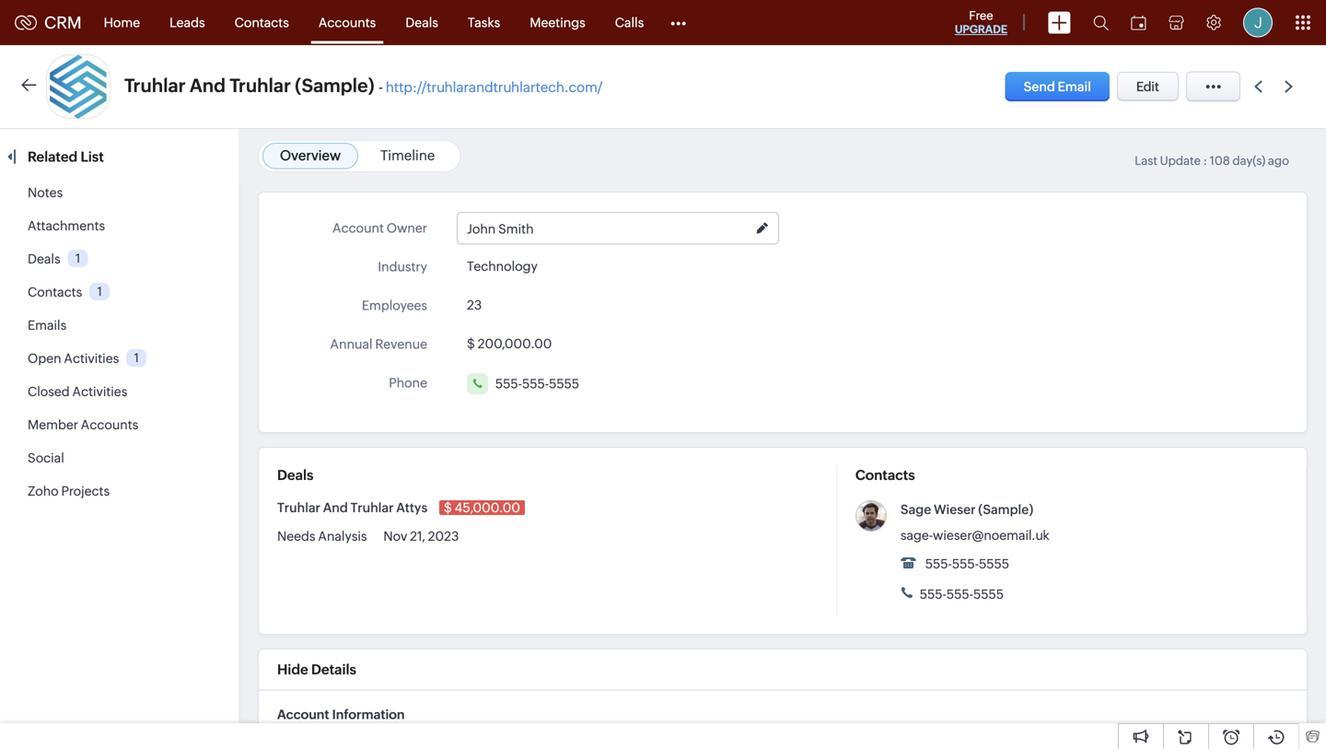Task type: vqa. For each thing, say whether or not it's contained in the screenshot.
5555
yes



Task type: describe. For each thing, give the bounding box(es) containing it.
related list
[[28, 149, 107, 165]]

previous record image
[[1255, 81, 1263, 93]]

hide details
[[277, 662, 357, 678]]

attys
[[396, 500, 428, 515]]

nov
[[384, 529, 408, 544]]

information
[[332, 707, 405, 722]]

21,
[[410, 529, 426, 544]]

sage
[[901, 502, 932, 517]]

home
[[104, 15, 140, 30]]

employees
[[362, 298, 428, 313]]

upgrade
[[955, 23, 1008, 35]]

zoho projects
[[28, 484, 110, 498]]

2023
[[428, 529, 459, 544]]

timeline
[[380, 147, 435, 164]]

wieser
[[934, 502, 976, 517]]

needs
[[277, 529, 316, 544]]

truhlar and truhlar attys
[[277, 500, 430, 515]]

list
[[81, 149, 104, 165]]

1 for deals
[[76, 251, 80, 265]]

45,000.00
[[455, 500, 521, 515]]

2 vertical spatial contacts
[[856, 467, 916, 483]]

0 vertical spatial 5555
[[549, 376, 580, 391]]

profile image
[[1244, 8, 1273, 37]]

profile element
[[1233, 0, 1284, 45]]

:
[[1204, 154, 1208, 168]]

$ for $  200,000.00
[[467, 336, 475, 351]]

crm
[[44, 13, 82, 32]]

attachments
[[28, 218, 105, 233]]

open
[[28, 351, 61, 366]]

smith
[[499, 221, 534, 236]]

closed activities
[[28, 384, 127, 399]]

john smith
[[467, 221, 534, 236]]

account for account owner
[[333, 221, 384, 235]]

edit button
[[1117, 72, 1179, 101]]

closed activities link
[[28, 384, 127, 399]]

meetings
[[530, 15, 586, 30]]

truhlar down leads link
[[124, 75, 186, 96]]

ago
[[1269, 154, 1290, 168]]

meetings link
[[515, 0, 600, 45]]

200,000.00
[[478, 336, 552, 351]]

overview
[[280, 147, 341, 164]]

notes
[[28, 185, 63, 200]]

free
[[969, 9, 994, 23]]

open activities link
[[28, 351, 119, 366]]

$ for $ 45,000.00
[[444, 500, 452, 515]]

sage wieser (sample)
[[901, 502, 1034, 517]]

calls
[[615, 15, 644, 30]]

account information
[[277, 707, 405, 722]]

create menu element
[[1037, 0, 1083, 45]]

1 for open activities
[[134, 351, 139, 365]]

member accounts
[[28, 417, 138, 432]]

1 vertical spatial deals link
[[28, 252, 60, 266]]

http://truhlarandtruhlartech.com/ link
[[386, 79, 603, 95]]

zoho
[[28, 484, 59, 498]]

search element
[[1083, 0, 1120, 45]]

-
[[379, 79, 383, 95]]

send email
[[1024, 79, 1092, 94]]

last update : 108 day(s) ago
[[1135, 154, 1290, 168]]

sage wieser (sample) link
[[901, 502, 1034, 517]]

revenue
[[375, 337, 428, 351]]

day(s)
[[1233, 154, 1266, 168]]

search image
[[1094, 15, 1109, 30]]

closed
[[28, 384, 70, 399]]

notes link
[[28, 185, 63, 200]]

1 horizontal spatial contacts link
[[220, 0, 304, 45]]

member
[[28, 417, 78, 432]]

sage-wieser@noemail.uk link
[[901, 528, 1050, 543]]

phone
[[389, 375, 428, 390]]

details
[[311, 662, 357, 678]]

1 vertical spatial 5555
[[979, 556, 1010, 571]]

email
[[1058, 79, 1092, 94]]

0 vertical spatial deals
[[406, 15, 438, 30]]

sage-wieser@noemail.uk
[[901, 528, 1050, 543]]

timeline link
[[380, 147, 435, 164]]

member accounts link
[[28, 417, 138, 432]]

owner
[[387, 221, 428, 235]]

related
[[28, 149, 78, 165]]

annual
[[330, 337, 373, 351]]



Task type: locate. For each thing, give the bounding box(es) containing it.
1 down attachments at the top
[[76, 251, 80, 265]]

account
[[333, 221, 384, 235], [277, 707, 329, 722]]

annual revenue
[[330, 337, 428, 351]]

logo image
[[15, 15, 37, 30]]

deals up needs
[[277, 467, 314, 483]]

john
[[467, 221, 496, 236]]

calls link
[[600, 0, 659, 45]]

0 horizontal spatial account
[[277, 707, 329, 722]]

accounts up "truhlar and truhlar (sample) - http://truhlarandtruhlartech.com/"
[[319, 15, 376, 30]]

1 horizontal spatial $
[[467, 336, 475, 351]]

1 vertical spatial activities
[[72, 384, 127, 399]]

analysis
[[318, 529, 367, 544]]

1 vertical spatial and
[[323, 500, 348, 515]]

account left owner
[[333, 221, 384, 235]]

1 up open activities
[[97, 285, 102, 298]]

projects
[[61, 484, 110, 498]]

needs analysis
[[277, 529, 370, 544]]

1 horizontal spatial and
[[323, 500, 348, 515]]

activities up member accounts link
[[72, 384, 127, 399]]

contacts link right "leads"
[[220, 0, 304, 45]]

1 horizontal spatial contacts
[[235, 15, 289, 30]]

accounts
[[319, 15, 376, 30], [81, 417, 138, 432]]

contacts right leads link
[[235, 15, 289, 30]]

23
[[467, 298, 482, 312]]

social link
[[28, 451, 64, 465]]

1 horizontal spatial 1
[[97, 285, 102, 298]]

contacts link up emails link
[[28, 285, 82, 299]]

2 horizontal spatial deals
[[406, 15, 438, 30]]

crm link
[[15, 13, 82, 32]]

activities
[[64, 351, 119, 366], [72, 384, 127, 399]]

2 vertical spatial 1
[[134, 351, 139, 365]]

truhlar up "overview" link
[[230, 75, 291, 96]]

1 vertical spatial contacts
[[28, 285, 82, 299]]

leads link
[[155, 0, 220, 45]]

0 horizontal spatial $
[[444, 500, 452, 515]]

1 horizontal spatial deals link
[[391, 0, 453, 45]]

(sample) up "wieser@noemail.uk"
[[979, 502, 1034, 517]]

1 vertical spatial $
[[444, 500, 452, 515]]

2 horizontal spatial contacts
[[856, 467, 916, 483]]

update
[[1161, 154, 1201, 168]]

and up analysis
[[323, 500, 348, 515]]

108
[[1210, 154, 1231, 168]]

and
[[190, 75, 226, 96], [323, 500, 348, 515]]

zoho projects link
[[28, 484, 110, 498]]

0 vertical spatial 1
[[76, 251, 80, 265]]

send
[[1024, 79, 1056, 94]]

0 horizontal spatial contacts link
[[28, 285, 82, 299]]

calendar image
[[1131, 15, 1147, 30]]

truhlar and truhlar attys link
[[277, 500, 430, 515]]

1
[[76, 251, 80, 265], [97, 285, 102, 298], [134, 351, 139, 365]]

hide details link
[[277, 662, 357, 678]]

home link
[[89, 0, 155, 45]]

0 horizontal spatial contacts
[[28, 285, 82, 299]]

555-
[[496, 376, 522, 391], [522, 376, 549, 391], [926, 556, 953, 571], [953, 556, 979, 571], [920, 587, 947, 602], [947, 587, 974, 602]]

2 horizontal spatial 1
[[134, 351, 139, 365]]

next record image
[[1285, 81, 1297, 93]]

1 horizontal spatial deals
[[277, 467, 314, 483]]

deals down attachments at the top
[[28, 252, 60, 266]]

open activities
[[28, 351, 119, 366]]

1 horizontal spatial accounts
[[319, 15, 376, 30]]

0 horizontal spatial accounts
[[81, 417, 138, 432]]

5555
[[549, 376, 580, 391], [979, 556, 1010, 571], [974, 587, 1004, 602]]

1 horizontal spatial (sample)
[[979, 502, 1034, 517]]

technology
[[467, 259, 538, 274]]

0 vertical spatial contacts link
[[220, 0, 304, 45]]

1 vertical spatial (sample)
[[979, 502, 1034, 517]]

accounts down closed activities link
[[81, 417, 138, 432]]

2 vertical spatial 555-555-5555
[[918, 587, 1004, 602]]

$ 45,000.00
[[444, 500, 521, 515]]

hide
[[277, 662, 308, 678]]

contacts up emails link
[[28, 285, 82, 299]]

contacts link
[[220, 0, 304, 45], [28, 285, 82, 299]]

0 vertical spatial $
[[467, 336, 475, 351]]

(sample)
[[295, 75, 375, 96], [979, 502, 1034, 517]]

555-555-5555
[[496, 376, 580, 391], [923, 556, 1010, 571], [918, 587, 1004, 602]]

1 vertical spatial contacts link
[[28, 285, 82, 299]]

http://truhlarandtruhlartech.com/
[[386, 79, 603, 95]]

Other Modules field
[[659, 8, 699, 37]]

activities up closed activities link
[[64, 351, 119, 366]]

0 vertical spatial deals link
[[391, 0, 453, 45]]

0 vertical spatial (sample)
[[295, 75, 375, 96]]

accounts link
[[304, 0, 391, 45]]

1 vertical spatial account
[[277, 707, 329, 722]]

truhlar
[[124, 75, 186, 96], [230, 75, 291, 96], [277, 500, 321, 515], [351, 500, 394, 515]]

free upgrade
[[955, 9, 1008, 35]]

leads
[[170, 15, 205, 30]]

create menu image
[[1048, 12, 1072, 34]]

0 vertical spatial contacts
[[235, 15, 289, 30]]

deals link
[[391, 0, 453, 45], [28, 252, 60, 266]]

0 vertical spatial accounts
[[319, 15, 376, 30]]

1 right open activities
[[134, 351, 139, 365]]

$  200,000.00
[[467, 336, 552, 351]]

1 vertical spatial 1
[[97, 285, 102, 298]]

deals link down attachments at the top
[[28, 252, 60, 266]]

0 vertical spatial and
[[190, 75, 226, 96]]

account for account information
[[277, 707, 329, 722]]

deals left tasks link
[[406, 15, 438, 30]]

account down hide
[[277, 707, 329, 722]]

0 vertical spatial activities
[[64, 351, 119, 366]]

last
[[1135, 154, 1158, 168]]

0 vertical spatial 555-555-5555
[[496, 376, 580, 391]]

0 horizontal spatial and
[[190, 75, 226, 96]]

and for (sample)
[[190, 75, 226, 96]]

2 vertical spatial deals
[[277, 467, 314, 483]]

1 for contacts
[[97, 285, 102, 298]]

$ up '2023'
[[444, 500, 452, 515]]

0 horizontal spatial deals link
[[28, 252, 60, 266]]

sage-
[[901, 528, 933, 543]]

attachments link
[[28, 218, 105, 233]]

and for attys
[[323, 500, 348, 515]]

nov 21, 2023
[[384, 529, 459, 544]]

truhlar up needs
[[277, 500, 321, 515]]

send email button
[[1006, 72, 1110, 101]]

0 horizontal spatial (sample)
[[295, 75, 375, 96]]

$ down 23
[[467, 336, 475, 351]]

overview link
[[280, 147, 341, 164]]

edit
[[1137, 79, 1160, 94]]

truhlar and truhlar (sample) - http://truhlarandtruhlartech.com/
[[124, 75, 603, 96]]

emails
[[28, 318, 67, 333]]

tasks link
[[453, 0, 515, 45]]

and down leads link
[[190, 75, 226, 96]]

activities for open activities
[[64, 351, 119, 366]]

tasks
[[468, 15, 501, 30]]

(sample) left '-' on the left top of the page
[[295, 75, 375, 96]]

wieser@noemail.uk
[[933, 528, 1050, 543]]

social
[[28, 451, 64, 465]]

0 horizontal spatial 1
[[76, 251, 80, 265]]

industry
[[378, 259, 428, 274]]

$
[[467, 336, 475, 351], [444, 500, 452, 515]]

1 horizontal spatial account
[[333, 221, 384, 235]]

deals link left tasks in the left of the page
[[391, 0, 453, 45]]

account owner
[[333, 221, 428, 235]]

1 vertical spatial accounts
[[81, 417, 138, 432]]

0 vertical spatial account
[[333, 221, 384, 235]]

contacts up sage
[[856, 467, 916, 483]]

0 horizontal spatial deals
[[28, 252, 60, 266]]

emails link
[[28, 318, 67, 333]]

1 vertical spatial deals
[[28, 252, 60, 266]]

2 vertical spatial 5555
[[974, 587, 1004, 602]]

activities for closed activities
[[72, 384, 127, 399]]

truhlar up nov
[[351, 500, 394, 515]]

1 vertical spatial 555-555-5555
[[923, 556, 1010, 571]]



